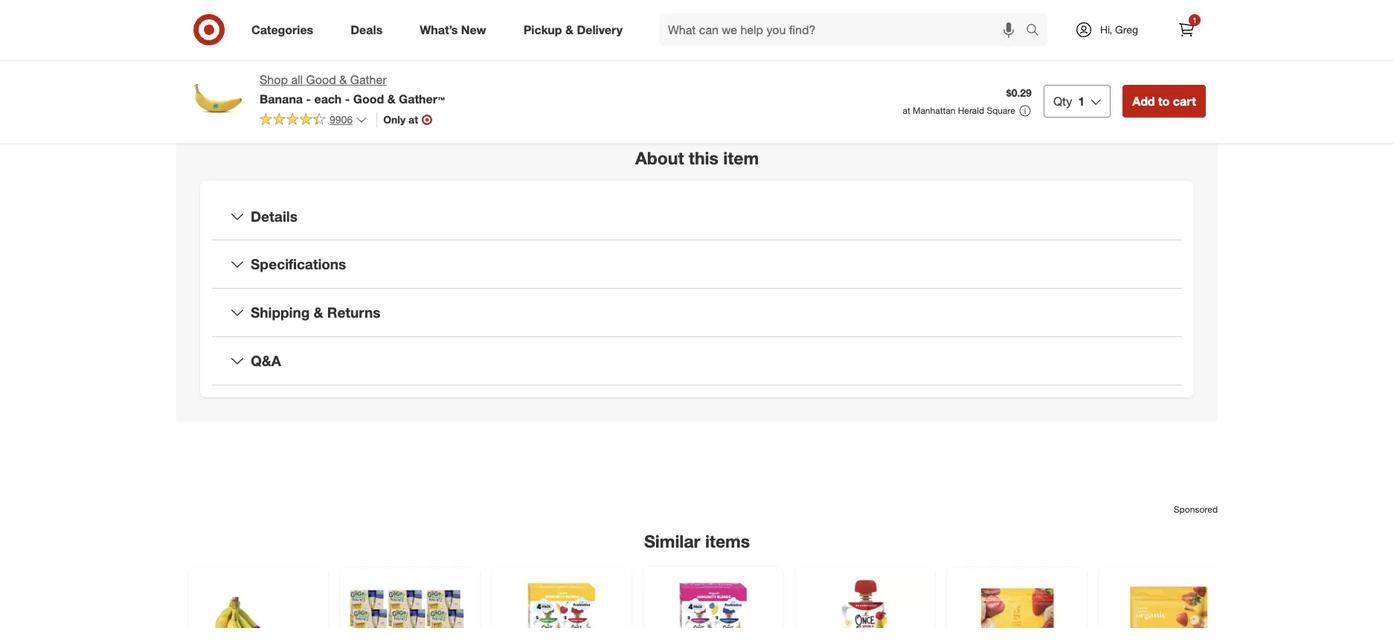 Task type: locate. For each thing, give the bounding box(es) containing it.
1 horizontal spatial -
[[345, 91, 350, 106]]

&
[[566, 22, 574, 37], [340, 72, 347, 87], [387, 91, 396, 106], [314, 304, 323, 321]]

banana
[[260, 91, 303, 106]]

9906 link
[[260, 112, 368, 129]]

shipping & returns button
[[212, 289, 1183, 336]]

1 horizontal spatial at
[[903, 105, 911, 116]]

& up only
[[387, 91, 396, 106]]

at left manhattan
[[903, 105, 911, 116]]

search button
[[1020, 13, 1055, 49]]

similar
[[644, 531, 701, 551]]

pickup & delivery link
[[511, 13, 642, 46]]

image of banana - each - good & gather™ image
[[188, 71, 248, 131]]

each
[[314, 91, 342, 106]]

1 - from the left
[[306, 91, 311, 106]]

add to cart button
[[1123, 85, 1206, 118]]

at manhattan herald square
[[903, 105, 1016, 116]]

specifications button
[[212, 241, 1183, 288]]

1 vertical spatial 1
[[1079, 94, 1085, 109]]

-
[[306, 91, 311, 106], [345, 91, 350, 106]]

this
[[689, 147, 719, 168]]

at right only
[[409, 113, 418, 126]]

categories
[[252, 22, 313, 37]]

9906
[[330, 113, 353, 126]]

1 horizontal spatial 1
[[1193, 16, 1197, 25]]

1 horizontal spatial good
[[353, 91, 384, 106]]

0 horizontal spatial -
[[306, 91, 311, 106]]

pickup & delivery
[[524, 22, 623, 37]]

1 vertical spatial sponsored
[[1174, 504, 1218, 515]]

- right each
[[345, 91, 350, 106]]

- left each
[[306, 91, 311, 106]]

greg
[[1116, 23, 1139, 36]]

organic bananas - 2lb - good & gather™ image
[[197, 576, 319, 628]]

0 horizontal spatial good
[[306, 72, 336, 87]]

sponsored inside similar items region
[[1174, 504, 1218, 515]]

good up each
[[306, 72, 336, 87]]

gather
[[350, 72, 387, 87]]

what's new
[[420, 22, 486, 37]]

only
[[383, 113, 406, 126]]

about this item
[[635, 147, 759, 168]]

1 right greg
[[1193, 16, 1197, 25]]

1 vertical spatial good
[[353, 91, 384, 106]]

details button
[[212, 193, 1183, 240]]

0 vertical spatial 1
[[1193, 16, 1197, 25]]

deals
[[351, 22, 383, 37]]

gogo squeez yogurtz banana low fat yogurt - case of 12/4 packs, 3 oz image
[[349, 576, 471, 628]]

strawberry banana frozen fruit blend - 48oz - good & gather™ image
[[956, 576, 1078, 628]]

only at
[[383, 113, 418, 126]]

upload
[[285, 15, 324, 30]]

1 right qty on the top
[[1079, 94, 1085, 109]]

once upon a farm organic immunity blends variety pack - 12.8oz/4ct image
[[653, 576, 775, 628]]

items
[[705, 531, 750, 551]]

returns
[[327, 304, 381, 321]]

shipping
[[251, 304, 310, 321]]

What can we help you find? suggestions appear below search field
[[659, 13, 1030, 46]]

good down gather
[[353, 91, 384, 106]]

at
[[903, 105, 911, 116], [409, 113, 418, 126]]

good
[[306, 72, 336, 87], [353, 91, 384, 106]]

q&a button
[[212, 337, 1183, 385]]

what's new link
[[407, 13, 505, 46]]

shop all good & gather banana - each - good & gather™
[[260, 72, 445, 106]]

sponsored
[[1162, 85, 1206, 96], [1174, 504, 1218, 515]]

& left the returns
[[314, 304, 323, 321]]

shop
[[260, 72, 288, 87]]

herald
[[958, 105, 985, 116]]

search
[[1020, 24, 1055, 38]]

1
[[1193, 16, 1197, 25], [1079, 94, 1085, 109]]

2 - from the left
[[345, 91, 350, 106]]

0 horizontal spatial 1
[[1079, 94, 1085, 109]]



Task type: vqa. For each thing, say whether or not it's contained in the screenshot.
Horizontal Fence Natural
no



Task type: describe. For each thing, give the bounding box(es) containing it.
qty
[[1054, 94, 1073, 109]]

similar items
[[644, 531, 750, 551]]

q&a
[[251, 352, 281, 369]]

similar items region
[[176, 445, 1239, 628]]

pickup
[[524, 22, 562, 37]]

hi,
[[1101, 23, 1113, 36]]

0 horizontal spatial at
[[409, 113, 418, 126]]

hi, greg
[[1101, 23, 1139, 36]]

manhattan
[[913, 105, 956, 116]]

gather™
[[399, 91, 445, 106]]

categories link
[[239, 13, 332, 46]]

once upon a farm strawberry banana swirl organic dairy-free kids' smoothie - 4oz pouch image
[[804, 576, 927, 628]]

deals link
[[338, 13, 401, 46]]

upload photo
[[285, 15, 358, 30]]

specifications
[[251, 256, 346, 273]]

& inside dropdown button
[[314, 304, 323, 321]]

about
[[635, 147, 684, 168]]

photo
[[327, 15, 358, 30]]

upload photo button
[[249, 7, 368, 39]]

organic strawberry & banana frozen fruit blend - 32oz - good & gather™ image
[[1108, 576, 1230, 628]]

add
[[1133, 94, 1155, 109]]

square
[[987, 105, 1016, 116]]

$0.29
[[1007, 86, 1032, 99]]

& right pickup
[[566, 22, 574, 37]]

what's
[[420, 22, 458, 37]]

delivery
[[577, 22, 623, 37]]

0 vertical spatial good
[[306, 72, 336, 87]]

all
[[291, 72, 303, 87]]

item
[[724, 147, 759, 168]]

1 link
[[1171, 13, 1203, 46]]

details
[[251, 207, 298, 225]]

& up each
[[340, 72, 347, 87]]

add to cart
[[1133, 94, 1197, 109]]

0 vertical spatial sponsored
[[1162, 85, 1206, 96]]

new
[[461, 22, 486, 37]]

cart
[[1173, 94, 1197, 109]]

once upon a farm immunity blend variety pack - 12.8oz/4ct image
[[501, 576, 623, 628]]

shipping & returns
[[251, 304, 381, 321]]

qty 1
[[1054, 94, 1085, 109]]

to
[[1159, 94, 1170, 109]]



